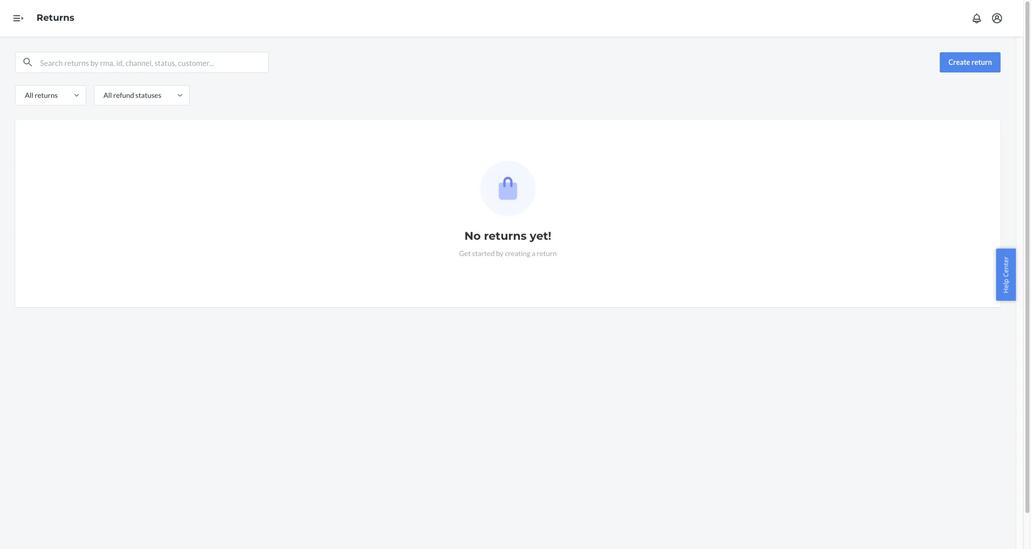 Task type: locate. For each thing, give the bounding box(es) containing it.
started
[[472, 249, 495, 258]]

1 horizontal spatial returns
[[484, 229, 527, 243]]

help center button
[[997, 249, 1016, 301]]

return right create
[[972, 58, 993, 66]]

open navigation image
[[12, 12, 24, 24]]

1 vertical spatial returns
[[484, 229, 527, 243]]

creating
[[505, 249, 531, 258]]

0 horizontal spatial all
[[25, 91, 33, 99]]

1 horizontal spatial all
[[103, 91, 112, 99]]

returns
[[35, 91, 58, 99], [484, 229, 527, 243]]

1 vertical spatial return
[[537, 249, 557, 258]]

all for all refund statuses
[[103, 91, 112, 99]]

a
[[532, 249, 536, 258]]

0 vertical spatial returns
[[35, 91, 58, 99]]

return right a
[[537, 249, 557, 258]]

0 vertical spatial return
[[972, 58, 993, 66]]

open notifications image
[[971, 12, 983, 24]]

return
[[972, 58, 993, 66], [537, 249, 557, 258]]

all returns
[[25, 91, 58, 99]]

help
[[1002, 279, 1011, 293]]

returns for all
[[35, 91, 58, 99]]

all refund statuses
[[103, 91, 161, 99]]

empty list image
[[481, 161, 536, 216]]

1 horizontal spatial return
[[972, 58, 993, 66]]

refund
[[113, 91, 134, 99]]

0 horizontal spatial returns
[[35, 91, 58, 99]]

1 all from the left
[[25, 91, 33, 99]]

returns
[[37, 12, 74, 23]]

create return
[[949, 58, 993, 66]]

create return button
[[940, 52, 1001, 73]]

by
[[496, 249, 504, 258]]

2 all from the left
[[103, 91, 112, 99]]

all
[[25, 91, 33, 99], [103, 91, 112, 99]]



Task type: vqa. For each thing, say whether or not it's contained in the screenshot.
All refund statuses
yes



Task type: describe. For each thing, give the bounding box(es) containing it.
Search returns by rma, id, channel, status, customer... text field
[[40, 52, 268, 73]]

center
[[1002, 256, 1011, 277]]

get started by creating a return
[[459, 249, 557, 258]]

0 horizontal spatial return
[[537, 249, 557, 258]]

return inside button
[[972, 58, 993, 66]]

no
[[465, 229, 481, 243]]

all for all returns
[[25, 91, 33, 99]]

create
[[949, 58, 971, 66]]

returns link
[[37, 12, 74, 23]]

help center
[[1002, 256, 1011, 293]]

open account menu image
[[992, 12, 1004, 24]]

returns for no
[[484, 229, 527, 243]]

yet!
[[530, 229, 552, 243]]

get
[[459, 249, 471, 258]]

statuses
[[136, 91, 161, 99]]

no returns yet!
[[465, 229, 552, 243]]



